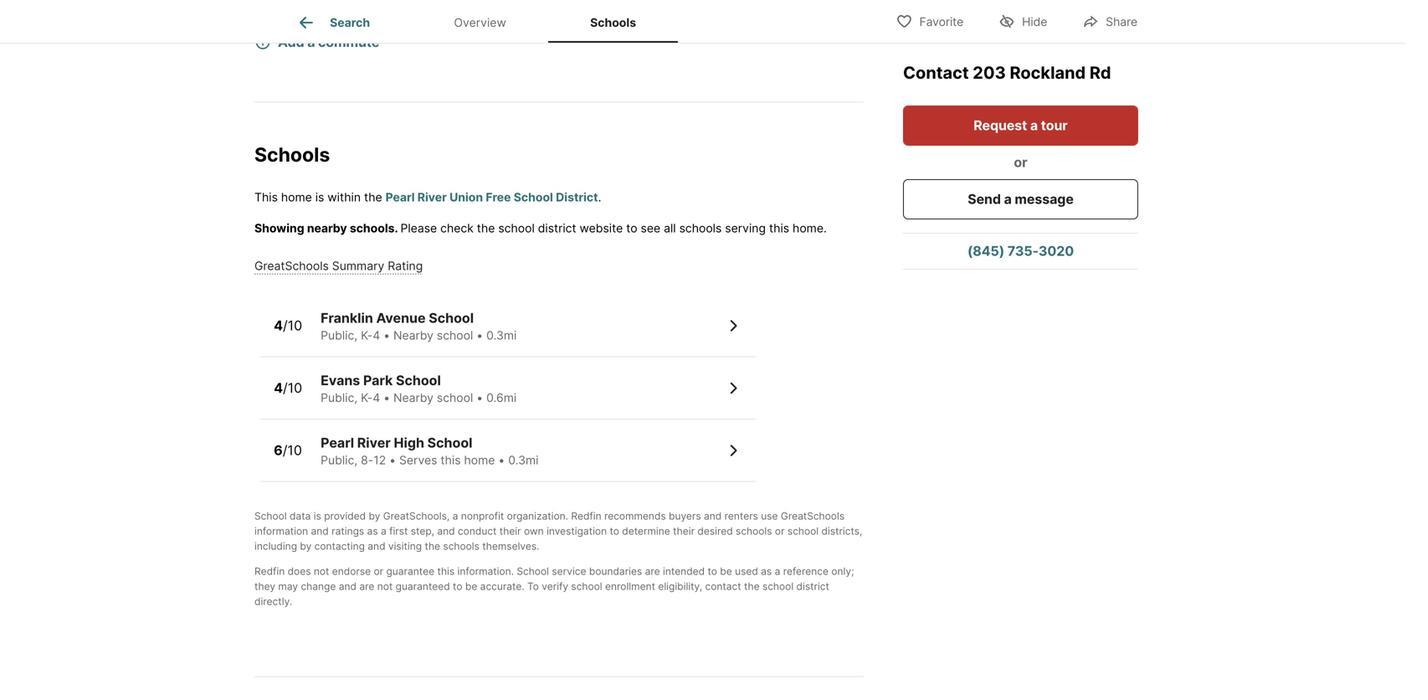 Task type: vqa. For each thing, say whether or not it's contained in the screenshot.
bottommost submit search icon
no



Task type: locate. For each thing, give the bounding box(es) containing it.
including
[[255, 540, 297, 552]]

home.
[[793, 221, 827, 235]]

by inside first step, and conduct their own investigation to determine their desired schools or school districts, including by contacting and visiting the schools themselves.
[[300, 540, 312, 552]]

park
[[363, 372, 393, 389]]

1 vertical spatial or
[[775, 525, 785, 537]]

1 vertical spatial k-
[[361, 391, 373, 405]]

website
[[580, 221, 623, 235]]

(845) 735-3020
[[968, 243, 1075, 259]]

.
[[598, 190, 602, 204]]

to down recommends
[[610, 525, 620, 537]]

2 vertical spatial public,
[[321, 453, 358, 467]]

river up 12
[[357, 435, 391, 451]]

• down avenue
[[384, 328, 390, 343]]

1 horizontal spatial not
[[377, 580, 393, 592]]

search
[[330, 15, 370, 30]]

eligibility,
[[659, 580, 703, 592]]

1 horizontal spatial schools
[[680, 221, 722, 235]]

by
[[369, 510, 381, 522], [300, 540, 312, 552]]

3 /10 from the top
[[283, 442, 302, 458]]

determine
[[622, 525, 671, 537]]

share
[[1106, 15, 1138, 29]]

k- down park
[[361, 391, 373, 405]]

a inside 'send a message' "button"
[[1005, 191, 1012, 207]]

a left tour at the top of the page
[[1031, 117, 1039, 134]]

0.3mi inside franklin avenue school public, k-4 • nearby school • 0.3mi
[[487, 328, 517, 343]]

0 horizontal spatial or
[[374, 565, 384, 577]]

1 horizontal spatial district
[[797, 580, 830, 592]]

3 public, from the top
[[321, 453, 358, 467]]

send a message
[[968, 191, 1074, 207]]

the inside first step, and conduct their own investigation to determine their desired schools or school districts, including by contacting and visiting the schools themselves.
[[425, 540, 441, 552]]

be inside 'school service boundaries are intended to be used as a reference only; they may change and are not'
[[720, 565, 733, 577]]

information.
[[458, 565, 514, 577]]

0 horizontal spatial as
[[367, 525, 378, 537]]

1 vertical spatial this
[[441, 453, 461, 467]]

4 /10
[[274, 317, 302, 334], [274, 380, 302, 396]]

nearby inside evans park school public, k-4 • nearby school • 0.6mi
[[394, 391, 434, 405]]

1 /10 from the top
[[283, 317, 302, 334]]

the down the step,
[[425, 540, 441, 552]]

district
[[538, 221, 577, 235], [797, 580, 830, 592]]

this left 'home.'
[[770, 221, 790, 235]]

school inside evans park school public, k-4 • nearby school • 0.6mi
[[396, 372, 441, 389]]

the right check on the top left
[[477, 221, 495, 235]]

2 vertical spatial this
[[438, 565, 455, 577]]

to up contact
[[708, 565, 718, 577]]

1 nearby from the top
[[394, 328, 434, 343]]

visiting
[[388, 540, 422, 552]]

0 vertical spatial redfin
[[571, 510, 602, 522]]

/10
[[283, 317, 302, 334], [283, 380, 302, 396], [283, 442, 302, 458]]

their down "buyers"
[[673, 525, 695, 537]]

conduct
[[458, 525, 497, 537]]

and down endorse
[[339, 580, 357, 592]]

or down request a tour button
[[1014, 154, 1028, 170]]

2 k- from the top
[[361, 391, 373, 405]]

1 4 /10 from the top
[[274, 317, 302, 334]]

1 horizontal spatial redfin
[[571, 510, 602, 522]]

school up evans park school public, k-4 • nearby school • 0.6mi
[[437, 328, 473, 343]]

0 horizontal spatial are
[[360, 580, 375, 592]]

school up serves at the bottom of page
[[428, 435, 473, 451]]

home up nonprofit
[[464, 453, 495, 467]]

1 vertical spatial river
[[357, 435, 391, 451]]

are down endorse
[[360, 580, 375, 592]]

1 vertical spatial /10
[[283, 380, 302, 396]]

1 vertical spatial home
[[464, 453, 495, 467]]

1 horizontal spatial as
[[761, 565, 772, 577]]

this
[[770, 221, 790, 235], [441, 453, 461, 467], [438, 565, 455, 577]]

2 their from the left
[[673, 525, 695, 537]]

school inside franklin avenue school public, k-4 • nearby school • 0.3mi
[[437, 328, 473, 343]]

school data is provided by greatschools
[[255, 510, 447, 522]]

1 vertical spatial as
[[761, 565, 772, 577]]

8-
[[361, 453, 374, 467]]

school down "reference"
[[763, 580, 794, 592]]

• right 12
[[390, 453, 396, 467]]

0 vertical spatial by
[[369, 510, 381, 522]]

data
[[290, 510, 311, 522]]

k- inside evans park school public, k-4 • nearby school • 0.6mi
[[361, 391, 373, 405]]

nearby up the high
[[394, 391, 434, 405]]

district
[[556, 190, 598, 204]]

check
[[441, 221, 474, 235]]

public, down franklin
[[321, 328, 358, 343]]

1 horizontal spatial schools
[[590, 15, 637, 30]]

0.3mi up the 0.6mi
[[487, 328, 517, 343]]

greatschools up the step,
[[383, 510, 447, 522]]

be
[[720, 565, 733, 577], [465, 580, 478, 592]]

send
[[968, 191, 1002, 207]]

redfin inside , a nonprofit organization. redfin recommends buyers and renters use greatschools information and ratings as a
[[571, 510, 602, 522]]

or right endorse
[[374, 565, 384, 577]]

intended
[[663, 565, 705, 577]]

by up does
[[300, 540, 312, 552]]

school
[[499, 221, 535, 235], [437, 328, 473, 343], [437, 391, 473, 405], [788, 525, 819, 537], [571, 580, 603, 592], [763, 580, 794, 592]]

k-
[[361, 328, 373, 343], [361, 391, 373, 405]]

greatschools up districts,
[[781, 510, 845, 522]]

public,
[[321, 328, 358, 343], [321, 391, 358, 405], [321, 453, 358, 467]]

/10 up data
[[283, 442, 302, 458]]

0 horizontal spatial greatschools
[[255, 259, 329, 273]]

a right send
[[1005, 191, 1012, 207]]

schools
[[590, 15, 637, 30], [255, 143, 330, 166]]

is left within
[[315, 190, 324, 204]]

commute
[[318, 34, 380, 50]]

0 horizontal spatial their
[[500, 525, 521, 537]]

public, left "8-"
[[321, 453, 358, 467]]

2 public, from the top
[[321, 391, 358, 405]]

greatschools down showing
[[255, 259, 329, 273]]

4 /10 for franklin
[[274, 317, 302, 334]]

public, inside evans park school public, k-4 • nearby school • 0.6mi
[[321, 391, 358, 405]]

avenue
[[376, 310, 426, 326]]

2 vertical spatial /10
[[283, 442, 302, 458]]

2 /10 from the top
[[283, 380, 302, 396]]

a for ,
[[453, 510, 458, 522]]

is
[[315, 190, 324, 204], [314, 510, 321, 522]]

1 horizontal spatial be
[[720, 565, 733, 577]]

4 /10 left evans
[[274, 380, 302, 396]]

1 vertical spatial district
[[797, 580, 830, 592]]

6
[[274, 442, 283, 458]]

to left see
[[627, 221, 638, 235]]

k- down franklin
[[361, 328, 373, 343]]

/10 for franklin
[[283, 317, 302, 334]]

not inside 'school service boundaries are intended to be used as a reference only; they may change and are not'
[[377, 580, 393, 592]]

0 horizontal spatial schools
[[255, 143, 330, 166]]

be down information.
[[465, 580, 478, 592]]

1 horizontal spatial are
[[645, 565, 660, 577]]

1 vertical spatial 0.3mi
[[509, 453, 539, 467]]

schools down renters
[[736, 525, 773, 537]]

a inside add a commute button
[[308, 34, 315, 50]]

1 horizontal spatial or
[[775, 525, 785, 537]]

1 vertical spatial are
[[360, 580, 375, 592]]

2 vertical spatial or
[[374, 565, 384, 577]]

schools down conduct
[[443, 540, 480, 552]]

1 vertical spatial 4 /10
[[274, 380, 302, 396]]

0 vertical spatial 0.3mi
[[487, 328, 517, 343]]

rockland
[[1010, 62, 1086, 83]]

school down free
[[499, 221, 535, 235]]

1 vertical spatial schools
[[736, 525, 773, 537]]

/10 left evans
[[283, 380, 302, 396]]

1 k- from the top
[[361, 328, 373, 343]]

(845) 735-3020 button
[[904, 234, 1139, 269]]

pearl right the 6 /10
[[321, 435, 354, 451]]

0 vertical spatial is
[[315, 190, 324, 204]]

is for within
[[315, 190, 324, 204]]

contacting
[[315, 540, 365, 552]]

this inside pearl river high school public, 8-12 • serves this home • 0.3mi
[[441, 453, 461, 467]]

1 horizontal spatial home
[[464, 453, 495, 467]]

1 public, from the top
[[321, 328, 358, 343]]

0 horizontal spatial pearl
[[321, 435, 354, 451]]

this home is within the pearl river union free school district .
[[255, 190, 602, 204]]

favorite
[[920, 15, 964, 29]]

school inside franklin avenue school public, k-4 • nearby school • 0.3mi
[[429, 310, 474, 326]]

rd
[[1090, 62, 1112, 83]]

2 horizontal spatial or
[[1014, 154, 1028, 170]]

0.3mi up organization.
[[509, 453, 539, 467]]

(845)
[[968, 243, 1005, 259]]

greatschools summary rating
[[255, 259, 423, 273]]

home inside pearl river high school public, 8-12 • serves this home • 0.3mi
[[464, 453, 495, 467]]

4 /10 left franklin
[[274, 317, 302, 334]]

their up themselves.
[[500, 525, 521, 537]]

this
[[255, 190, 278, 204]]

guaranteed to be accurate. to verify school enrollment eligibility, contact the school district directly.
[[255, 580, 830, 608]]

and down , on the bottom
[[437, 525, 455, 537]]

contact
[[904, 62, 969, 83]]

the
[[364, 190, 382, 204], [477, 221, 495, 235], [425, 540, 441, 552], [744, 580, 760, 592]]

0 vertical spatial as
[[367, 525, 378, 537]]

1 vertical spatial be
[[465, 580, 478, 592]]

public, inside franklin avenue school public, k-4 • nearby school • 0.3mi
[[321, 328, 358, 343]]

investigation
[[547, 525, 607, 537]]

1 vertical spatial is
[[314, 510, 321, 522]]

4 down park
[[373, 391, 380, 405]]

1 horizontal spatial their
[[673, 525, 695, 537]]

favorite button
[[882, 4, 978, 38]]

0 horizontal spatial be
[[465, 580, 478, 592]]

serves
[[399, 453, 438, 467]]

/10 for evans
[[283, 380, 302, 396]]

1 vertical spatial pearl
[[321, 435, 354, 451]]

k- for franklin
[[361, 328, 373, 343]]

greatschools inside , a nonprofit organization. redfin recommends buyers and renters use greatschools information and ratings as a
[[781, 510, 845, 522]]

school inside first step, and conduct their own investigation to determine their desired schools or school districts, including by contacting and visiting the schools themselves.
[[788, 525, 819, 537]]

franklin
[[321, 310, 373, 326]]

a left "reference"
[[775, 565, 781, 577]]

not down redfin does not endorse or guarantee this information.
[[377, 580, 393, 592]]

union
[[450, 190, 483, 204]]

guarantee
[[386, 565, 435, 577]]

nearby
[[394, 328, 434, 343], [394, 391, 434, 405]]

0 vertical spatial k-
[[361, 328, 373, 343]]

overview tab
[[412, 3, 548, 43]]

0.3mi
[[487, 328, 517, 343], [509, 453, 539, 467]]

free
[[486, 190, 511, 204]]

a for request
[[1031, 117, 1039, 134]]

2 vertical spatial schools
[[443, 540, 480, 552]]

12
[[374, 453, 386, 467]]

a right add at the left of page
[[308, 34, 315, 50]]

not up change
[[314, 565, 329, 577]]

the inside guaranteed to be accurate. to verify school enrollment eligibility, contact the school district directly.
[[744, 580, 760, 592]]

1 vertical spatial nearby
[[394, 391, 434, 405]]

school left districts,
[[788, 525, 819, 537]]

and
[[704, 510, 722, 522], [311, 525, 329, 537], [437, 525, 455, 537], [368, 540, 386, 552], [339, 580, 357, 592]]

district down "reference"
[[797, 580, 830, 592]]

k- for evans
[[361, 391, 373, 405]]

school up to at the left of page
[[517, 565, 549, 577]]

0 horizontal spatial district
[[538, 221, 577, 235]]

school
[[514, 190, 553, 204], [429, 310, 474, 326], [396, 372, 441, 389], [428, 435, 473, 451], [255, 510, 287, 522], [517, 565, 549, 577]]

4 inside franklin avenue school public, k-4 • nearby school • 0.3mi
[[373, 328, 380, 343]]

pearl up please
[[386, 190, 415, 204]]

schools right all
[[680, 221, 722, 235]]

/10 left franklin
[[283, 317, 302, 334]]

0 vertical spatial public,
[[321, 328, 358, 343]]

2 horizontal spatial schools
[[736, 525, 773, 537]]

0 vertical spatial be
[[720, 565, 733, 577]]

a inside request a tour button
[[1031, 117, 1039, 134]]

school right park
[[396, 372, 441, 389]]

school up showing nearby schools. please check the school district website to see all schools serving this home. on the top
[[514, 190, 553, 204]]

redfin
[[571, 510, 602, 522], [255, 565, 285, 577]]

a right , on the bottom
[[453, 510, 458, 522]]

as right the ratings in the bottom of the page
[[367, 525, 378, 537]]

1 vertical spatial redfin
[[255, 565, 285, 577]]

river up please
[[418, 190, 447, 204]]

the right within
[[364, 190, 382, 204]]

k- inside franklin avenue school public, k-4 • nearby school • 0.3mi
[[361, 328, 373, 343]]

redfin up investigation at the bottom left of page
[[571, 510, 602, 522]]

1 horizontal spatial pearl
[[386, 190, 415, 204]]

0 vertical spatial river
[[418, 190, 447, 204]]

1 horizontal spatial river
[[418, 190, 447, 204]]

and up desired
[[704, 510, 722, 522]]

to down information.
[[453, 580, 463, 592]]

are
[[645, 565, 660, 577], [360, 580, 375, 592]]

are up "enrollment"
[[645, 565, 660, 577]]

0 horizontal spatial home
[[281, 190, 312, 204]]

school left the 0.6mi
[[437, 391, 473, 405]]

first step, and conduct their own investigation to determine their desired schools or school districts, including by contacting and visiting the schools themselves.
[[255, 525, 863, 552]]

school inside pearl river high school public, 8-12 • serves this home • 0.3mi
[[428, 435, 473, 451]]

0 vertical spatial or
[[1014, 154, 1028, 170]]

0 horizontal spatial by
[[300, 540, 312, 552]]

0 vertical spatial /10
[[283, 317, 302, 334]]

a for send
[[1005, 191, 1012, 207]]

0 vertical spatial schools
[[590, 15, 637, 30]]

and up contacting
[[311, 525, 329, 537]]

tab list
[[255, 0, 692, 43]]

,
[[447, 510, 450, 522]]

school down "service"
[[571, 580, 603, 592]]

the down used
[[744, 580, 760, 592]]

district down district
[[538, 221, 577, 235]]

by right provided
[[369, 510, 381, 522]]

0 horizontal spatial not
[[314, 565, 329, 577]]

as right used
[[761, 565, 772, 577]]

is right data
[[314, 510, 321, 522]]

2 4 /10 from the top
[[274, 380, 302, 396]]

this right serves at the bottom of page
[[441, 453, 461, 467]]

schools tab
[[548, 3, 679, 43]]

or
[[1014, 154, 1028, 170], [775, 525, 785, 537], [374, 565, 384, 577]]

home right the this
[[281, 190, 312, 204]]

school right avenue
[[429, 310, 474, 326]]

0 horizontal spatial river
[[357, 435, 391, 451]]

0 horizontal spatial schools
[[443, 540, 480, 552]]

home
[[281, 190, 312, 204], [464, 453, 495, 467]]

nearby inside franklin avenue school public, k-4 • nearby school • 0.3mi
[[394, 328, 434, 343]]

2 nearby from the top
[[394, 391, 434, 405]]

school service boundaries are intended to be used as a reference only; they may change and are not
[[255, 565, 855, 592]]

desired
[[698, 525, 733, 537]]

and inside 'school service boundaries are intended to be used as a reference only; they may change and are not'
[[339, 580, 357, 592]]

this up guaranteed
[[438, 565, 455, 577]]

recommends
[[605, 510, 666, 522]]

0 vertical spatial nearby
[[394, 328, 434, 343]]

nearby down avenue
[[394, 328, 434, 343]]

schools
[[680, 221, 722, 235], [736, 525, 773, 537], [443, 540, 480, 552]]

2 horizontal spatial greatschools
[[781, 510, 845, 522]]

a inside 'school service boundaries are intended to be used as a reference only; they may change and are not'
[[775, 565, 781, 577]]

4
[[274, 317, 283, 334], [373, 328, 380, 343], [274, 380, 283, 396], [373, 391, 380, 405]]

0 vertical spatial 4 /10
[[274, 317, 302, 334]]

4 down avenue
[[373, 328, 380, 343]]

0 vertical spatial home
[[281, 190, 312, 204]]

renters
[[725, 510, 759, 522]]

does
[[288, 565, 311, 577]]

be up contact
[[720, 565, 733, 577]]

as inside 'school service boundaries are intended to be used as a reference only; they may change and are not'
[[761, 565, 772, 577]]

1 horizontal spatial by
[[369, 510, 381, 522]]

public, down evans
[[321, 391, 358, 405]]

4 /10 for evans
[[274, 380, 302, 396]]

or inside first step, and conduct their own investigation to determine their desired schools or school districts, including by contacting and visiting the schools themselves.
[[775, 525, 785, 537]]

1 vertical spatial by
[[300, 540, 312, 552]]

redfin up they
[[255, 565, 285, 577]]

or down use
[[775, 525, 785, 537]]

tab list containing search
[[255, 0, 692, 43]]

0 vertical spatial district
[[538, 221, 577, 235]]

•
[[384, 328, 390, 343], [477, 328, 483, 343], [384, 391, 390, 405], [477, 391, 483, 405], [390, 453, 396, 467], [499, 453, 505, 467]]

to inside first step, and conduct their own investigation to determine their desired schools or school districts, including by contacting and visiting the schools themselves.
[[610, 525, 620, 537]]

0.3mi inside pearl river high school public, 8-12 • serves this home • 0.3mi
[[509, 453, 539, 467]]

showing nearby schools. please check the school district website to see all schools serving this home.
[[255, 221, 827, 235]]

1 vertical spatial public,
[[321, 391, 358, 405]]

1 vertical spatial not
[[377, 580, 393, 592]]



Task type: describe. For each thing, give the bounding box(es) containing it.
• up evans park school public, k-4 • nearby school • 0.6mi
[[477, 328, 483, 343]]

schools inside tab
[[590, 15, 637, 30]]

boundaries
[[589, 565, 643, 577]]

(845) 735-3020 link
[[904, 234, 1139, 269]]

a for add
[[308, 34, 315, 50]]

0 vertical spatial schools
[[680, 221, 722, 235]]

/10 for pearl
[[283, 442, 302, 458]]

public, for evans park school
[[321, 391, 358, 405]]

pearl inside pearl river high school public, 8-12 • serves this home • 0.3mi
[[321, 435, 354, 451]]

enrollment
[[605, 580, 656, 592]]

request
[[974, 117, 1028, 134]]

nearby for avenue
[[394, 328, 434, 343]]

information
[[255, 525, 308, 537]]

organization.
[[507, 510, 569, 522]]

showing
[[255, 221, 304, 235]]

a left 'first'
[[381, 525, 387, 537]]

4 up 6
[[274, 380, 283, 396]]

themselves.
[[483, 540, 540, 552]]

endorse
[[332, 565, 371, 577]]

hide button
[[985, 4, 1062, 38]]

guaranteed
[[396, 580, 450, 592]]

tour
[[1042, 117, 1068, 134]]

river inside pearl river high school public, 8-12 • serves this home • 0.3mi
[[357, 435, 391, 451]]

they
[[255, 580, 276, 592]]

ratings
[[332, 525, 364, 537]]

• down park
[[384, 391, 390, 405]]

summary
[[332, 259, 385, 273]]

0 horizontal spatial redfin
[[255, 565, 285, 577]]

to
[[528, 580, 539, 592]]

evans
[[321, 372, 360, 389]]

contact
[[706, 580, 742, 592]]

share button
[[1069, 4, 1152, 38]]

schools.
[[350, 221, 398, 235]]

message
[[1015, 191, 1074, 207]]

school inside evans park school public, k-4 • nearby school • 0.6mi
[[437, 391, 473, 405]]

3020
[[1039, 243, 1075, 259]]

735-
[[1008, 243, 1039, 259]]

all
[[664, 221, 676, 235]]

be inside guaranteed to be accurate. to verify school enrollment eligibility, contact the school district directly.
[[465, 580, 478, 592]]

school up information
[[255, 510, 287, 522]]

0 vertical spatial pearl
[[386, 190, 415, 204]]

• up nonprofit
[[499, 453, 505, 467]]

add
[[278, 34, 304, 50]]

4 left franklin
[[274, 317, 283, 334]]

nearby for park
[[394, 391, 434, 405]]

to inside guaranteed to be accurate. to verify school enrollment eligibility, contact the school district directly.
[[453, 580, 463, 592]]

• left the 0.6mi
[[477, 391, 483, 405]]

0 vertical spatial are
[[645, 565, 660, 577]]

directly.
[[255, 595, 292, 608]]

hide
[[1023, 15, 1048, 29]]

is for provided
[[314, 510, 321, 522]]

as inside , a nonprofit organization. redfin recommends buyers and renters use greatschools information and ratings as a
[[367, 525, 378, 537]]

, a nonprofit organization. redfin recommends buyers and renters use greatschools information and ratings as a
[[255, 510, 845, 537]]

to inside 'school service boundaries are intended to be used as a reference only; they may change and are not'
[[708, 565, 718, 577]]

redfin does not endorse or guarantee this information.
[[255, 565, 514, 577]]

may
[[278, 580, 298, 592]]

within
[[328, 190, 361, 204]]

school inside 'school service boundaries are intended to be used as a reference only; they may change and are not'
[[517, 565, 549, 577]]

search link
[[297, 13, 370, 33]]

0.6mi
[[487, 391, 517, 405]]

greatschools summary rating link
[[255, 259, 423, 273]]

own
[[524, 525, 544, 537]]

please
[[401, 221, 437, 235]]

step,
[[411, 525, 435, 537]]

add a commute button
[[255, 23, 406, 61]]

first
[[390, 525, 408, 537]]

contact 203 rockland rd
[[904, 62, 1112, 83]]

1 horizontal spatial greatschools
[[383, 510, 447, 522]]

0 vertical spatial this
[[770, 221, 790, 235]]

used
[[735, 565, 759, 577]]

nonprofit
[[461, 510, 504, 522]]

203
[[973, 62, 1006, 83]]

accurate.
[[480, 580, 525, 592]]

districts,
[[822, 525, 863, 537]]

rating
[[388, 259, 423, 273]]

district inside guaranteed to be accurate. to verify school enrollment eligibility, contact the school district directly.
[[797, 580, 830, 592]]

serving
[[725, 221, 766, 235]]

send a message button
[[904, 179, 1139, 219]]

nearby
[[307, 221, 347, 235]]

provided
[[324, 510, 366, 522]]

0 vertical spatial not
[[314, 565, 329, 577]]

1 their from the left
[[500, 525, 521, 537]]

overview
[[454, 15, 507, 30]]

franklin avenue school public, k-4 • nearby school • 0.3mi
[[321, 310, 517, 343]]

4 inside evans park school public, k-4 • nearby school • 0.6mi
[[373, 391, 380, 405]]

change
[[301, 580, 336, 592]]

request a tour button
[[904, 106, 1139, 146]]

use
[[761, 510, 778, 522]]

pearl river high school public, 8-12 • serves this home • 0.3mi
[[321, 435, 539, 467]]

1 vertical spatial schools
[[255, 143, 330, 166]]

pearl river union free school district link
[[386, 190, 598, 204]]

and up redfin does not endorse or guarantee this information.
[[368, 540, 386, 552]]

only;
[[832, 565, 855, 577]]

verify
[[542, 580, 569, 592]]

public, for franklin avenue school
[[321, 328, 358, 343]]

public, inside pearl river high school public, 8-12 • serves this home • 0.3mi
[[321, 453, 358, 467]]



